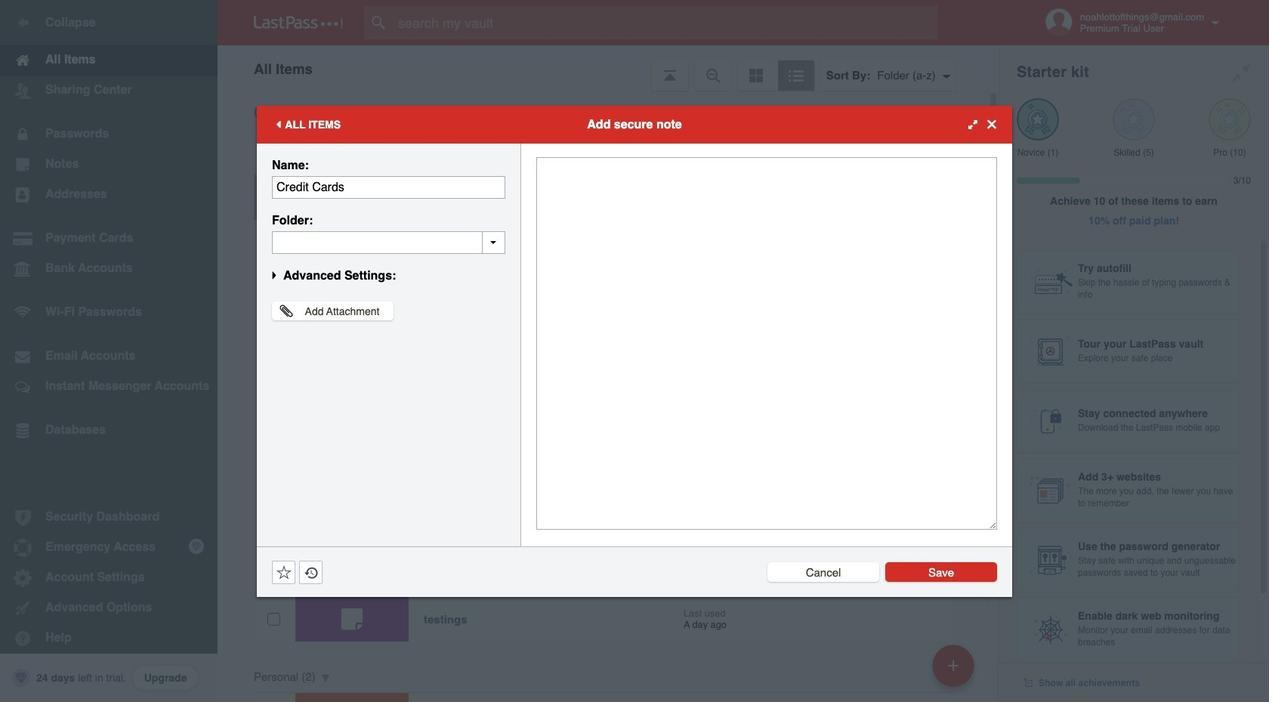 Task type: vqa. For each thing, say whether or not it's contained in the screenshot.
the Search search box
yes



Task type: locate. For each thing, give the bounding box(es) containing it.
new item image
[[948, 660, 959, 671]]

vault options navigation
[[218, 45, 999, 91]]

main navigation navigation
[[0, 0, 218, 702]]

None text field
[[272, 176, 506, 198], [272, 231, 506, 254], [272, 176, 506, 198], [272, 231, 506, 254]]

None text field
[[537, 157, 998, 529]]

dialog
[[257, 105, 1013, 597]]



Task type: describe. For each thing, give the bounding box(es) containing it.
Search search field
[[364, 6, 968, 39]]

new item navigation
[[927, 640, 984, 702]]

lastpass image
[[254, 16, 343, 29]]

search my vault text field
[[364, 6, 968, 39]]



